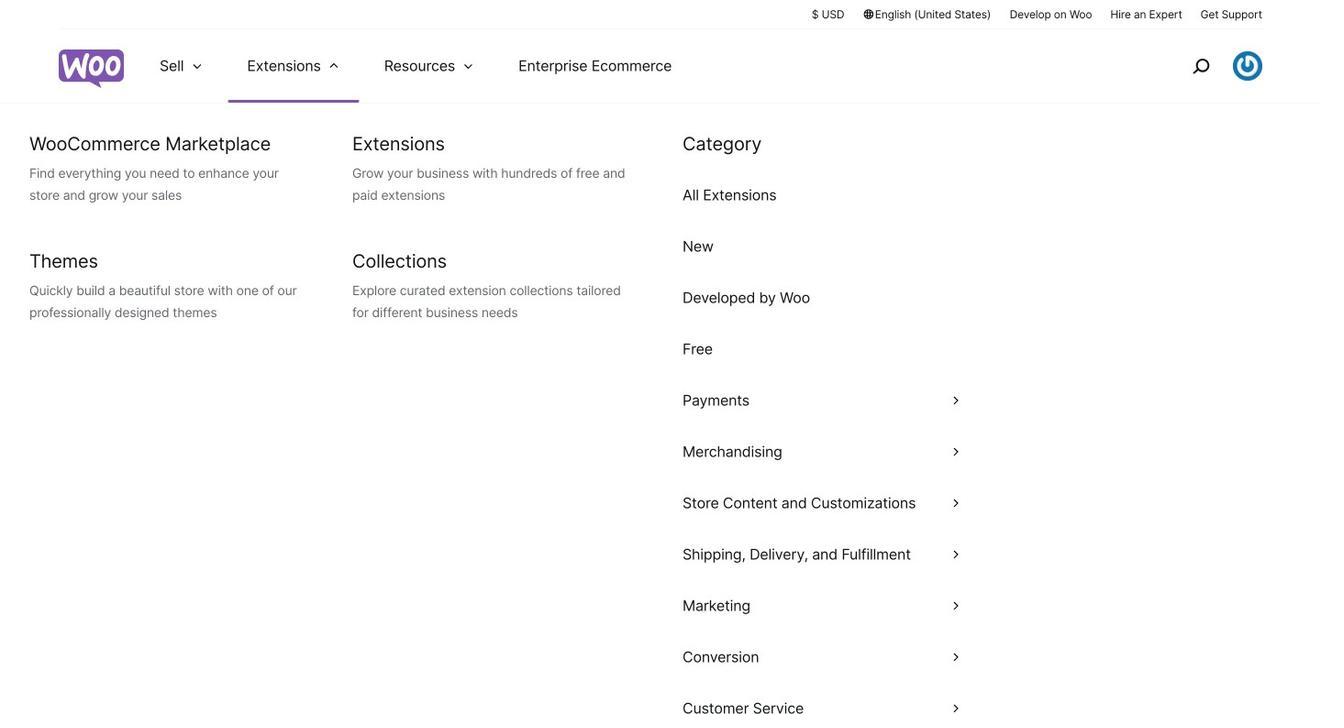 Task type: locate. For each thing, give the bounding box(es) containing it.
open account menu image
[[1233, 51, 1263, 81]]



Task type: describe. For each thing, give the bounding box(es) containing it.
service navigation menu element
[[1153, 36, 1263, 96]]

search image
[[1186, 51, 1216, 81]]



